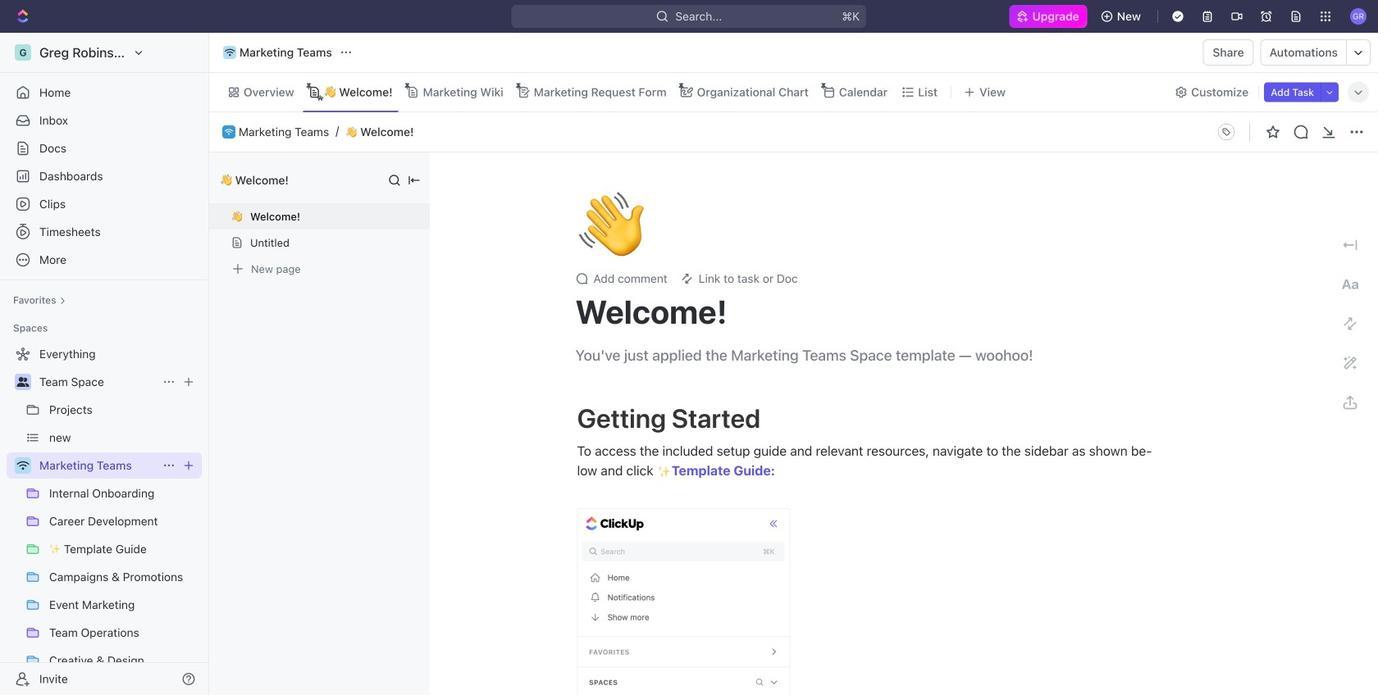 Task type: locate. For each thing, give the bounding box(es) containing it.
sidebar navigation
[[0, 33, 213, 696]]

wifi image
[[225, 48, 235, 57], [17, 461, 29, 471]]

1 vertical spatial wifi image
[[17, 461, 29, 471]]

tree
[[7, 341, 202, 696]]

wifi image
[[225, 129, 233, 135]]

user group image
[[17, 377, 29, 387]]

0 vertical spatial wifi image
[[225, 48, 235, 57]]



Task type: vqa. For each thing, say whether or not it's contained in the screenshot.
The User Group icon
yes



Task type: describe. For each thing, give the bounding box(es) containing it.
greg robinson's workspace, , element
[[15, 44, 31, 61]]

tree inside sidebar navigation
[[7, 341, 202, 696]]

0 horizontal spatial wifi image
[[17, 461, 29, 471]]

1 horizontal spatial wifi image
[[225, 48, 235, 57]]

dropdown menu image
[[1214, 119, 1240, 145]]



